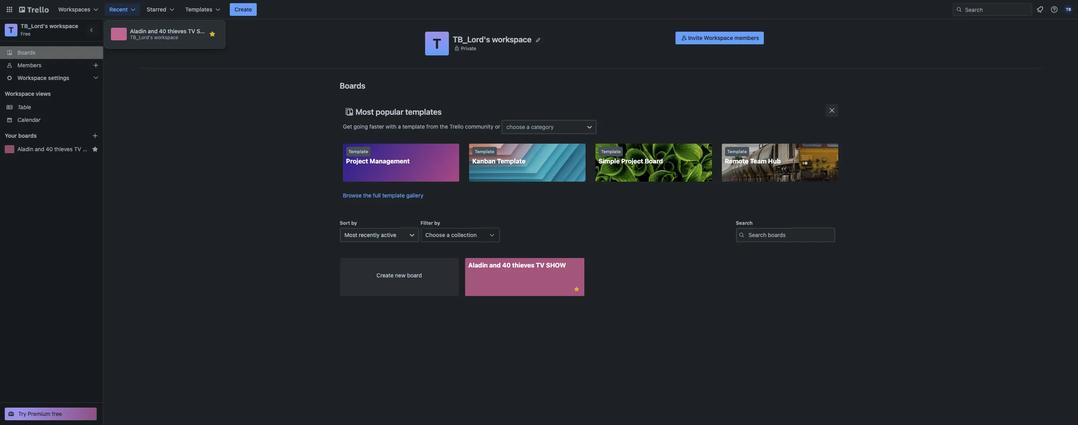 Task type: describe. For each thing, give the bounding box(es) containing it.
template for remote
[[728, 149, 747, 154]]

new
[[395, 272, 406, 279]]

by for sort by
[[351, 220, 357, 226]]

primary element
[[0, 0, 1078, 19]]

your
[[5, 132, 17, 139]]

sort
[[340, 220, 350, 226]]

create button
[[230, 3, 257, 16]]

workspace inside aladin and 40 thieves tv show tb_lord's workspace
[[154, 34, 178, 40]]

template simple project board
[[599, 149, 663, 165]]

t for t link
[[9, 25, 14, 34]]

filter
[[421, 220, 433, 226]]

workspace for tb_lord's workspace
[[492, 35, 532, 44]]

table link
[[17, 103, 98, 111]]

free
[[52, 411, 62, 418]]

get going faster with a template from the trello community or
[[343, 123, 502, 130]]

members
[[17, 62, 41, 69]]

browse
[[343, 192, 362, 199]]

1 horizontal spatial boards
[[340, 81, 366, 90]]

1 horizontal spatial aladin and 40 thieves tv show link
[[465, 258, 584, 296]]

try
[[18, 411, 26, 418]]

2 horizontal spatial aladin
[[468, 262, 488, 269]]

2 vertical spatial 40
[[502, 262, 511, 269]]

filter by
[[421, 220, 440, 226]]

try premium free button
[[5, 408, 97, 421]]

most for most recently active
[[345, 232, 357, 239]]

tb_lord's inside aladin and 40 thieves tv show tb_lord's workspace
[[130, 34, 153, 40]]

workspace views
[[5, 90, 51, 97]]

category
[[531, 124, 554, 130]]

tb_lord's workspace link
[[21, 23, 78, 29]]

template kanban template
[[473, 149, 526, 165]]

simple
[[599, 158, 620, 165]]

starred
[[147, 6, 166, 13]]

try premium free
[[18, 411, 62, 418]]

collection
[[451, 232, 477, 239]]

1 vertical spatial aladin and 40 thieves tv show
[[468, 262, 566, 269]]

active
[[381, 232, 396, 239]]

browse the full template gallery link
[[343, 192, 424, 199]]

recent button
[[105, 3, 140, 16]]

recently
[[359, 232, 380, 239]]

templates
[[185, 6, 212, 13]]

templates button
[[181, 3, 225, 16]]

invite
[[688, 34, 703, 41]]

add board image
[[92, 133, 98, 139]]

workspace for views
[[5, 90, 34, 97]]

2 horizontal spatial and
[[489, 262, 501, 269]]

members link
[[0, 59, 103, 72]]

workspace navigation collapse icon image
[[86, 25, 98, 36]]

workspace for settings
[[17, 75, 47, 81]]

get
[[343, 123, 352, 130]]

views
[[36, 90, 51, 97]]

2 vertical spatial thieves
[[512, 262, 535, 269]]

project inside the template project management
[[346, 158, 368, 165]]

2 vertical spatial tv
[[536, 262, 545, 269]]

boards
[[18, 132, 37, 139]]

calendar
[[17, 117, 40, 123]]

workspaces button
[[54, 3, 103, 16]]

most recently active
[[345, 232, 396, 239]]

workspace for tb_lord's workspace free
[[49, 23, 78, 29]]

tb_lord's workspace
[[453, 35, 532, 44]]

0 horizontal spatial tv
[[74, 146, 81, 153]]

starred button
[[142, 3, 179, 16]]

tb_lord's workspace free
[[21, 23, 78, 37]]

premium
[[28, 411, 50, 418]]

template project management
[[346, 149, 410, 165]]

community
[[465, 123, 494, 130]]

open information menu image
[[1051, 6, 1059, 13]]

boards link
[[0, 46, 103, 59]]



Task type: locate. For each thing, give the bounding box(es) containing it.
1 vertical spatial tv
[[74, 146, 81, 153]]

workspace up table
[[5, 90, 34, 97]]

0 vertical spatial boards
[[17, 49, 35, 56]]

template for kanban
[[475, 149, 494, 154]]

0 vertical spatial create
[[235, 6, 252, 13]]

your boards with 1 items element
[[5, 131, 80, 141]]

0 vertical spatial most
[[356, 107, 374, 117]]

sm image
[[680, 34, 688, 42]]

project inside template simple project board
[[621, 158, 643, 165]]

your boards
[[5, 132, 37, 139]]

back to home image
[[19, 3, 49, 16]]

template up kanban
[[475, 149, 494, 154]]

template inside template simple project board
[[601, 149, 621, 154]]

1 horizontal spatial and
[[148, 28, 158, 34]]

0 horizontal spatial workspace
[[49, 23, 78, 29]]

tb_lord's up free
[[21, 23, 48, 29]]

with
[[386, 123, 397, 130]]

remote
[[725, 158, 749, 165]]

1 horizontal spatial the
[[440, 123, 448, 130]]

browse the full template gallery
[[343, 192, 424, 199]]

show inside aladin and 40 thieves tv show tb_lord's workspace
[[197, 28, 214, 34]]

tb_lord's for tb_lord's workspace
[[453, 35, 490, 44]]

workspace down members
[[17, 75, 47, 81]]

Search text field
[[736, 228, 835, 243]]

create for create
[[235, 6, 252, 13]]

1 vertical spatial and
[[35, 146, 44, 153]]

tb_lord's
[[21, 23, 48, 29], [130, 34, 153, 40], [453, 35, 490, 44]]

1 vertical spatial create
[[377, 272, 394, 279]]

most down "sort by"
[[345, 232, 357, 239]]

workspace inside button
[[704, 34, 733, 41]]

trello
[[450, 123, 464, 130]]

the
[[440, 123, 448, 130], [363, 192, 372, 199]]

template for project
[[349, 149, 368, 154]]

project
[[346, 158, 368, 165], [621, 158, 643, 165]]

members
[[735, 34, 759, 41]]

0 vertical spatial workspace
[[704, 34, 733, 41]]

1 by from the left
[[351, 220, 357, 226]]

1 vertical spatial 40
[[46, 146, 53, 153]]

0 vertical spatial 40
[[159, 28, 166, 34]]

aladin and 40 thieves tv show tb_lord's workspace
[[130, 28, 214, 40]]

1 vertical spatial template
[[382, 192, 405, 199]]

2 vertical spatial show
[[546, 262, 566, 269]]

40
[[159, 28, 166, 34], [46, 146, 53, 153], [502, 262, 511, 269]]

show
[[197, 28, 214, 34], [83, 146, 100, 153], [546, 262, 566, 269]]

choose a collection
[[425, 232, 477, 239]]

by for filter by
[[434, 220, 440, 226]]

popular
[[376, 107, 404, 117]]

0 notifications image
[[1036, 5, 1045, 14]]

1 vertical spatial show
[[83, 146, 100, 153]]

1 horizontal spatial a
[[447, 232, 450, 239]]

template down going
[[349, 149, 368, 154]]

by right filter
[[434, 220, 440, 226]]

0 horizontal spatial aladin
[[17, 146, 33, 153]]

by
[[351, 220, 357, 226], [434, 220, 440, 226]]

tv inside aladin and 40 thieves tv show tb_lord's workspace
[[188, 28, 195, 34]]

0 horizontal spatial create
[[235, 6, 252, 13]]

template for simple
[[601, 149, 621, 154]]

1 horizontal spatial show
[[197, 28, 214, 34]]

management
[[370, 158, 410, 165]]

1 horizontal spatial create
[[377, 272, 394, 279]]

1 vertical spatial t
[[433, 35, 441, 52]]

create for create new board
[[377, 272, 394, 279]]

starred icon image down add board icon
[[92, 146, 98, 153]]

t left free
[[9, 25, 14, 34]]

invite workspace members
[[688, 34, 759, 41]]

workspaces
[[58, 6, 90, 13]]

table
[[17, 104, 31, 111]]

0 horizontal spatial aladin and 40 thieves tv show
[[17, 146, 100, 153]]

0 vertical spatial t
[[9, 25, 14, 34]]

create new board
[[377, 272, 422, 279]]

2 horizontal spatial 40
[[502, 262, 511, 269]]

1 vertical spatial aladin and 40 thieves tv show link
[[465, 258, 584, 296]]

1 horizontal spatial tb_lord's
[[130, 34, 153, 40]]

aladin inside aladin and 40 thieves tv show tb_lord's workspace
[[130, 28, 146, 34]]

t inside t link
[[9, 25, 14, 34]]

workspace settings
[[17, 75, 69, 81]]

2 horizontal spatial workspace
[[492, 35, 532, 44]]

aladin down the collection
[[468, 262, 488, 269]]

0 horizontal spatial a
[[398, 123, 401, 130]]

template right 'full'
[[382, 192, 405, 199]]

2 horizontal spatial tb_lord's
[[453, 35, 490, 44]]

workspace
[[704, 34, 733, 41], [17, 75, 47, 81], [5, 90, 34, 97]]

the right 'from'
[[440, 123, 448, 130]]

0 vertical spatial aladin and 40 thieves tv show
[[17, 146, 100, 153]]

thieves
[[168, 28, 187, 34], [54, 146, 73, 153], [512, 262, 535, 269]]

aladin down recent dropdown button on the left
[[130, 28, 146, 34]]

template up simple
[[601, 149, 621, 154]]

1 vertical spatial most
[[345, 232, 357, 239]]

a for choose a category
[[527, 124, 530, 130]]

0 vertical spatial aladin
[[130, 28, 146, 34]]

workspace inside tb_lord's workspace free
[[49, 23, 78, 29]]

template
[[403, 123, 425, 130], [382, 192, 405, 199]]

t left private
[[433, 35, 441, 52]]

0 vertical spatial aladin and 40 thieves tv show link
[[17, 145, 100, 153]]

0 horizontal spatial by
[[351, 220, 357, 226]]

1 horizontal spatial starred icon image
[[209, 31, 216, 37]]

0 vertical spatial and
[[148, 28, 158, 34]]

going
[[354, 123, 368, 130]]

workspace settings button
[[0, 72, 103, 84]]

0 horizontal spatial starred icon image
[[92, 146, 98, 153]]

0 vertical spatial tv
[[188, 28, 195, 34]]

0 horizontal spatial show
[[83, 146, 100, 153]]

1 horizontal spatial aladin
[[130, 28, 146, 34]]

a inside button
[[447, 232, 450, 239]]

tb_lord's for tb_lord's workspace free
[[21, 23, 48, 29]]

2 horizontal spatial show
[[546, 262, 566, 269]]

0 horizontal spatial thieves
[[54, 146, 73, 153]]

2 horizontal spatial tv
[[536, 262, 545, 269]]

a right 'with'
[[398, 123, 401, 130]]

aladin and 40 thieves tv show link
[[17, 145, 100, 153], [465, 258, 584, 296]]

workspace right invite
[[704, 34, 733, 41]]

2 project from the left
[[621, 158, 643, 165]]

t link
[[5, 24, 17, 36]]

most up going
[[356, 107, 374, 117]]

most
[[356, 107, 374, 117], [345, 232, 357, 239]]

most for most popular templates
[[356, 107, 374, 117]]

0 horizontal spatial and
[[35, 146, 44, 153]]

1 horizontal spatial workspace
[[154, 34, 178, 40]]

create inside button
[[235, 6, 252, 13]]

board
[[645, 158, 663, 165]]

template
[[349, 149, 368, 154], [475, 149, 494, 154], [601, 149, 621, 154], [728, 149, 747, 154], [497, 158, 526, 165]]

create
[[235, 6, 252, 13], [377, 272, 394, 279]]

1 vertical spatial starred icon image
[[92, 146, 98, 153]]

aladin
[[130, 28, 146, 34], [17, 146, 33, 153], [468, 262, 488, 269]]

search image
[[956, 6, 963, 13]]

from
[[427, 123, 438, 130]]

1 vertical spatial workspace
[[17, 75, 47, 81]]

2 vertical spatial aladin
[[468, 262, 488, 269]]

choose a category
[[507, 124, 554, 130]]

1 horizontal spatial aladin and 40 thieves tv show
[[468, 262, 566, 269]]

template inside template remote team hub
[[728, 149, 747, 154]]

t button
[[425, 32, 449, 55]]

full
[[373, 192, 381, 199]]

choose
[[425, 232, 445, 239]]

1 horizontal spatial t
[[433, 35, 441, 52]]

1 vertical spatial boards
[[340, 81, 366, 90]]

faster
[[370, 123, 384, 130]]

0 horizontal spatial project
[[346, 158, 368, 165]]

project left board
[[621, 158, 643, 165]]

by right sort
[[351, 220, 357, 226]]

0 vertical spatial show
[[197, 28, 214, 34]]

gallery
[[406, 192, 424, 199]]

workspace inside popup button
[[17, 75, 47, 81]]

2 by from the left
[[434, 220, 440, 226]]

1 horizontal spatial tv
[[188, 28, 195, 34]]

0 horizontal spatial tb_lord's
[[21, 23, 48, 29]]

search
[[736, 220, 753, 226]]

aladin down boards
[[17, 146, 33, 153]]

1 horizontal spatial thieves
[[168, 28, 187, 34]]

starred icon image
[[209, 31, 216, 37], [92, 146, 98, 153]]

or
[[495, 123, 500, 130]]

settings
[[48, 75, 69, 81]]

Search field
[[963, 4, 1032, 15]]

t inside the t button
[[433, 35, 441, 52]]

project left management
[[346, 158, 368, 165]]

tb_lord's inside tb_lord's workspace free
[[21, 23, 48, 29]]

hub
[[768, 158, 781, 165]]

0 horizontal spatial t
[[9, 25, 14, 34]]

workspace
[[49, 23, 78, 29], [154, 34, 178, 40], [492, 35, 532, 44]]

1 vertical spatial aladin
[[17, 146, 33, 153]]

a right choose
[[527, 124, 530, 130]]

recent
[[109, 6, 128, 13]]

1 horizontal spatial project
[[621, 158, 643, 165]]

click to unstar this board. it will be removed from your starred list. image
[[573, 286, 580, 293]]

board
[[407, 272, 422, 279]]

template down templates
[[403, 123, 425, 130]]

template inside the template project management
[[349, 149, 368, 154]]

template right kanban
[[497, 158, 526, 165]]

calendar link
[[17, 116, 98, 124]]

template remote team hub
[[725, 149, 781, 165]]

tyler black (tylerblack440) image
[[1064, 5, 1074, 14]]

most popular templates
[[356, 107, 442, 117]]

40 inside aladin and 40 thieves tv show tb_lord's workspace
[[159, 28, 166, 34]]

0 vertical spatial thieves
[[168, 28, 187, 34]]

choose
[[507, 124, 525, 130]]

kanban
[[473, 158, 496, 165]]

2 vertical spatial and
[[489, 262, 501, 269]]

0 vertical spatial starred icon image
[[209, 31, 216, 37]]

the left 'full'
[[363, 192, 372, 199]]

1 project from the left
[[346, 158, 368, 165]]

0 horizontal spatial boards
[[17, 49, 35, 56]]

0 vertical spatial template
[[403, 123, 425, 130]]

0 horizontal spatial 40
[[46, 146, 53, 153]]

thieves inside aladin and 40 thieves tv show tb_lord's workspace
[[168, 28, 187, 34]]

choose a collection button
[[421, 228, 500, 243]]

t for the t button
[[433, 35, 441, 52]]

private
[[461, 45, 476, 51]]

a
[[398, 123, 401, 130], [527, 124, 530, 130], [447, 232, 450, 239]]

a right 'choose'
[[447, 232, 450, 239]]

0 horizontal spatial aladin and 40 thieves tv show link
[[17, 145, 100, 153]]

and inside aladin and 40 thieves tv show tb_lord's workspace
[[148, 28, 158, 34]]

invite workspace members button
[[676, 32, 764, 44]]

2 horizontal spatial a
[[527, 124, 530, 130]]

tb_lord's up private
[[453, 35, 490, 44]]

1 horizontal spatial 40
[[159, 28, 166, 34]]

template up the remote
[[728, 149, 747, 154]]

free
[[21, 31, 31, 37]]

0 vertical spatial the
[[440, 123, 448, 130]]

1 vertical spatial thieves
[[54, 146, 73, 153]]

2 vertical spatial workspace
[[5, 90, 34, 97]]

sort by
[[340, 220, 357, 226]]

a for choose a collection
[[447, 232, 450, 239]]

team
[[750, 158, 767, 165]]

1 vertical spatial the
[[363, 192, 372, 199]]

0 horizontal spatial the
[[363, 192, 372, 199]]

1 horizontal spatial by
[[434, 220, 440, 226]]

tb_lord's down the starred
[[130, 34, 153, 40]]

starred icon image down templates popup button
[[209, 31, 216, 37]]

boards
[[17, 49, 35, 56], [340, 81, 366, 90]]

templates
[[405, 107, 442, 117]]

2 horizontal spatial thieves
[[512, 262, 535, 269]]



Task type: vqa. For each thing, say whether or not it's contained in the screenshot.
T inside the button
yes



